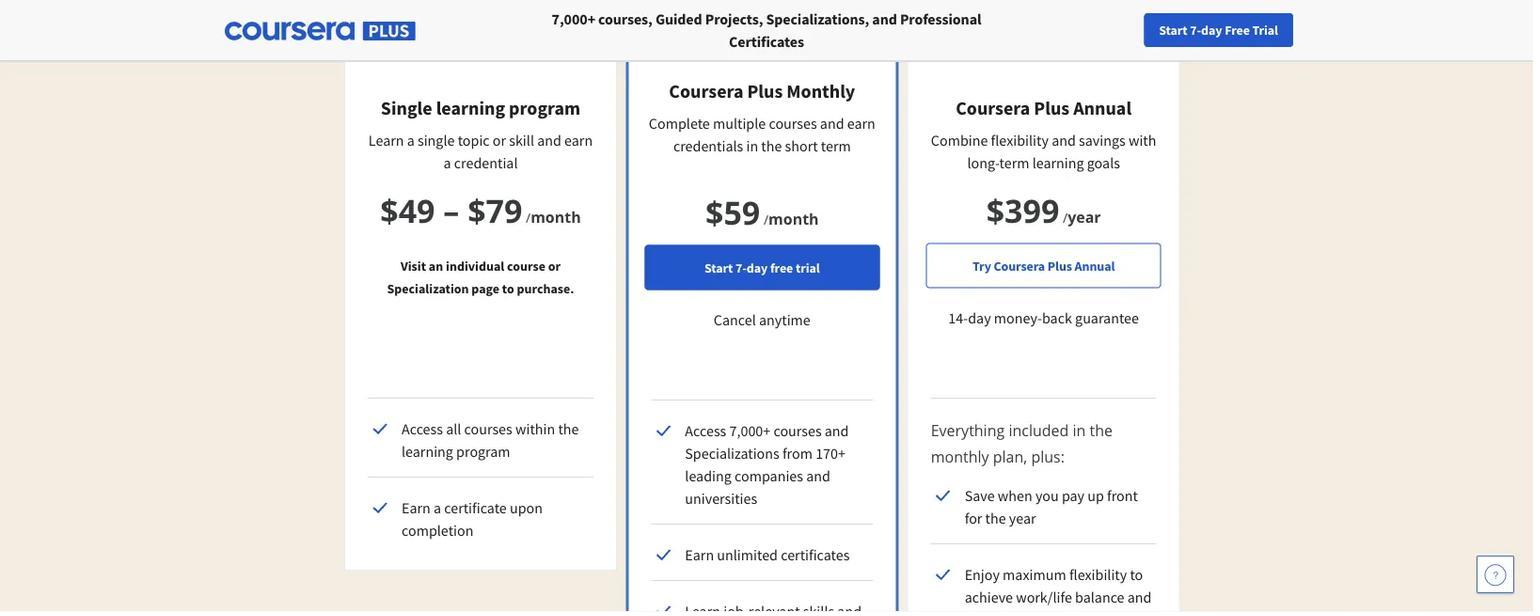 Task type: locate. For each thing, give the bounding box(es) containing it.
1 vertical spatial day
[[747, 259, 768, 276]]

access inside "access all courses within the learning program"
[[402, 420, 443, 439]]

maximum
[[1003, 566, 1067, 584]]

1 vertical spatial learning
[[1033, 153, 1085, 172]]

1 horizontal spatial to
[[1131, 566, 1144, 584]]

earn inside earn a certificate upon completion
[[402, 499, 431, 518]]

2 horizontal spatial /
[[1063, 208, 1068, 226]]

1 vertical spatial 7-
[[736, 259, 747, 276]]

0 horizontal spatial a
[[407, 131, 415, 150]]

access for access all courses within the learning program
[[402, 420, 443, 439]]

7,000+ inside access 7,000+ courses and specializations from 170+ leading companies and universities
[[730, 422, 771, 440]]

projects,
[[706, 9, 764, 28]]

start 7-day free trial
[[705, 259, 820, 276]]

1 vertical spatial to
[[1131, 566, 1144, 584]]

and down the "coursera plus annual"
[[1052, 131, 1076, 150]]

0 horizontal spatial year
[[1010, 509, 1037, 528]]

or up purchase.
[[548, 257, 561, 274]]

0 horizontal spatial term
[[821, 136, 851, 155]]

access all courses within the learning program
[[402, 420, 579, 461]]

/ inside $59 / month
[[764, 210, 769, 228]]

plan,
[[994, 447, 1028, 467]]

term up the $399 in the right top of the page
[[1000, 153, 1030, 172]]

earn
[[848, 114, 876, 133], [565, 131, 593, 150]]

the right for
[[986, 509, 1007, 528]]

0 vertical spatial 7-
[[1191, 22, 1202, 39]]

0 horizontal spatial 7-
[[736, 259, 747, 276]]

1 horizontal spatial or
[[548, 257, 561, 274]]

flexibility
[[992, 131, 1049, 150], [1070, 566, 1128, 584]]

a inside earn a certificate upon completion
[[434, 499, 441, 518]]

7,000+ up the specializations
[[730, 422, 771, 440]]

flexibility inside enjoy maximum flexibility to achieve work/life balance and learn at your own pace
[[1070, 566, 1128, 584]]

or left skill
[[493, 131, 506, 150]]

0 horizontal spatial access
[[402, 420, 443, 439]]

in down multiple
[[747, 136, 759, 155]]

for
[[965, 509, 983, 528]]

combine flexibility and savings with long-term learning goals
[[932, 131, 1157, 172]]

/
[[526, 208, 531, 226], [1063, 208, 1068, 226], [764, 210, 769, 228]]

7-
[[1191, 22, 1202, 39], [736, 259, 747, 276]]

1 vertical spatial start
[[705, 259, 733, 276]]

flexibility down the "coursera plus annual"
[[992, 131, 1049, 150]]

day for free
[[1202, 22, 1223, 39]]

courses inside "access all courses within the learning program"
[[465, 420, 513, 439]]

enjoy maximum flexibility to achieve work/life balance and learn at your own pace
[[965, 566, 1152, 613]]

earn left unlimited
[[685, 546, 714, 565]]

0 horizontal spatial day
[[747, 259, 768, 276]]

up
[[1088, 487, 1105, 505]]

1 horizontal spatial /
[[764, 210, 769, 228]]

start
[[1160, 22, 1188, 39], [705, 259, 733, 276]]

None search field
[[259, 12, 711, 49]]

plus up "back"
[[1048, 257, 1073, 274]]

certificates
[[729, 32, 805, 51]]

single learning program
[[381, 96, 581, 120]]

1 vertical spatial year
[[1010, 509, 1037, 528]]

courses inside complete multiple courses and earn credentials in the short term
[[769, 114, 817, 133]]

year down goals
[[1068, 207, 1102, 227]]

start up cancel
[[705, 259, 733, 276]]

1 vertical spatial flexibility
[[1070, 566, 1128, 584]]

0 vertical spatial 7,000+
[[552, 9, 596, 28]]

0 horizontal spatial start
[[705, 259, 733, 276]]

or inside visit an individual course or specialization page to purchase.
[[548, 257, 561, 274]]

1 vertical spatial or
[[548, 257, 561, 274]]

the
[[762, 136, 782, 155], [558, 420, 579, 439], [1090, 421, 1113, 441], [986, 509, 1007, 528]]

learning
[[436, 96, 505, 120], [1033, 153, 1085, 172], [402, 442, 454, 461]]

and inside enjoy maximum flexibility to achieve work/life balance and learn at your own pace
[[1128, 588, 1152, 607]]

plus up combine flexibility and savings with long-term learning goals
[[1035, 96, 1070, 120]]

own
[[1047, 611, 1075, 613]]

a
[[407, 131, 415, 150], [444, 153, 451, 172], [434, 499, 441, 518]]

start right new
[[1160, 22, 1188, 39]]

your down work/life
[[1016, 611, 1044, 613]]

–
[[444, 188, 460, 232]]

to
[[502, 280, 515, 297], [1131, 566, 1144, 584]]

to inside enjoy maximum flexibility to achieve work/life balance and learn at your own pace
[[1131, 566, 1144, 584]]

7- for free
[[736, 259, 747, 276]]

/ right the $79
[[526, 208, 531, 226]]

single
[[381, 96, 433, 120]]

the left short at the right
[[762, 136, 782, 155]]

or
[[493, 131, 506, 150], [548, 257, 561, 274]]

0 vertical spatial or
[[493, 131, 506, 150]]

2 horizontal spatial day
[[1202, 22, 1223, 39]]

month inside $59 / month
[[769, 208, 819, 229]]

access 7,000+ courses and specializations from 170+ leading companies and universities
[[685, 422, 849, 508]]

1 vertical spatial annual
[[1075, 257, 1116, 274]]

0 horizontal spatial month
[[531, 207, 581, 227]]

coursera up complete
[[669, 80, 744, 103]]

short
[[785, 136, 818, 155]]

purchase.
[[517, 280, 575, 297]]

guided
[[656, 9, 703, 28]]

/ for $59
[[764, 210, 769, 228]]

2 vertical spatial learning
[[402, 442, 454, 461]]

1 vertical spatial program
[[457, 442, 511, 461]]

0 vertical spatial to
[[502, 280, 515, 297]]

1 horizontal spatial month
[[769, 208, 819, 229]]

1 horizontal spatial your
[[1105, 22, 1130, 39]]

access inside access 7,000+ courses and specializations from 170+ leading companies and universities
[[685, 422, 727, 440]]

courses right all
[[465, 420, 513, 439]]

0 vertical spatial earn
[[402, 499, 431, 518]]

to right page
[[502, 280, 515, 297]]

learning up topic
[[436, 96, 505, 120]]

or inside the learn a single topic or skill and earn a credential
[[493, 131, 506, 150]]

term
[[821, 136, 851, 155], [1000, 153, 1030, 172]]

0 vertical spatial a
[[407, 131, 415, 150]]

and right balance
[[1128, 588, 1152, 607]]

1 horizontal spatial 7,000+
[[730, 422, 771, 440]]

start for start 7-day free trial
[[705, 259, 733, 276]]

credentials
[[674, 136, 744, 155]]

to down front
[[1131, 566, 1144, 584]]

courses for all
[[465, 420, 513, 439]]

and down monthly
[[820, 114, 845, 133]]

coursera
[[669, 80, 744, 103], [956, 96, 1031, 120], [994, 257, 1046, 274]]

term right short at the right
[[821, 136, 851, 155]]

year
[[1068, 207, 1102, 227], [1010, 509, 1037, 528]]

7,000+ inside 7,000+ courses, guided projects, specializations, and professional certificates
[[552, 9, 596, 28]]

courses
[[769, 114, 817, 133], [465, 420, 513, 439], [774, 422, 822, 440]]

courses inside access 7,000+ courses and specializations from 170+ leading companies and universities
[[774, 422, 822, 440]]

2 vertical spatial day
[[969, 309, 992, 328]]

your right find
[[1105, 22, 1130, 39]]

earn down monthly
[[848, 114, 876, 133]]

earn unlimited certificates
[[685, 546, 850, 565]]

7,000+ left "courses,"
[[552, 9, 596, 28]]

year down when
[[1010, 509, 1037, 528]]

1 horizontal spatial year
[[1068, 207, 1102, 227]]

program down all
[[457, 442, 511, 461]]

program up skill
[[509, 96, 581, 120]]

0 vertical spatial annual
[[1074, 96, 1132, 120]]

the right within
[[558, 420, 579, 439]]

month
[[531, 207, 581, 227], [769, 208, 819, 229]]

courses up from at the bottom of the page
[[774, 422, 822, 440]]

achieve
[[965, 588, 1014, 607]]

7- left shopping cart: 1 item icon
[[1191, 22, 1202, 39]]

new
[[1133, 22, 1157, 39]]

coursera up combine
[[956, 96, 1031, 120]]

1 horizontal spatial term
[[1000, 153, 1030, 172]]

1 horizontal spatial start
[[1160, 22, 1188, 39]]

the right "included"
[[1090, 421, 1113, 441]]

0 horizontal spatial earn
[[565, 131, 593, 150]]

7- left free
[[736, 259, 747, 276]]

show notifications image
[[1280, 24, 1302, 46]]

certificate
[[444, 499, 507, 518]]

coursera plus image
[[225, 22, 416, 41]]

1 horizontal spatial flexibility
[[1070, 566, 1128, 584]]

1 vertical spatial your
[[1016, 611, 1044, 613]]

0 vertical spatial day
[[1202, 22, 1223, 39]]

2 vertical spatial a
[[434, 499, 441, 518]]

0 horizontal spatial or
[[493, 131, 506, 150]]

and down 170+
[[807, 467, 831, 486]]

in inside 'everything included in the monthly plan, plus:'
[[1073, 421, 1086, 441]]

and inside the learn a single topic or skill and earn a credential
[[538, 131, 562, 150]]

courses,
[[599, 9, 653, 28]]

0 horizontal spatial /
[[526, 208, 531, 226]]

goals
[[1088, 153, 1121, 172]]

and right skill
[[538, 131, 562, 150]]

annual up the savings in the top right of the page
[[1074, 96, 1132, 120]]

0 horizontal spatial to
[[502, 280, 515, 297]]

/ inside the $399 / year
[[1063, 208, 1068, 226]]

earn for $59
[[685, 546, 714, 565]]

0 vertical spatial year
[[1068, 207, 1102, 227]]

/ inside $49 – $79 / month
[[526, 208, 531, 226]]

annual up 'guarantee'
[[1075, 257, 1116, 274]]

1 horizontal spatial earn
[[848, 114, 876, 133]]

0 horizontal spatial 7,000+
[[552, 9, 596, 28]]

1 horizontal spatial in
[[1073, 421, 1086, 441]]

single
[[418, 131, 455, 150]]

shopping cart: 1 item image
[[1215, 14, 1251, 44]]

0 horizontal spatial flexibility
[[992, 131, 1049, 150]]

a right learn
[[407, 131, 415, 150]]

flexibility up balance
[[1070, 566, 1128, 584]]

1 horizontal spatial access
[[685, 422, 727, 440]]

1 horizontal spatial earn
[[685, 546, 714, 565]]

program inside "access all courses within the learning program"
[[457, 442, 511, 461]]

program
[[509, 96, 581, 120], [457, 442, 511, 461]]

with
[[1129, 131, 1157, 150]]

and left "professional"
[[873, 9, 898, 28]]

in right "included"
[[1073, 421, 1086, 441]]

cancel anytime
[[714, 311, 811, 330]]

coursera inside button
[[994, 257, 1046, 274]]

a down single
[[444, 153, 451, 172]]

plus for annual
[[1035, 96, 1070, 120]]

/ right the $399 in the right top of the page
[[1063, 208, 1068, 226]]

learning left goals
[[1033, 153, 1085, 172]]

when
[[998, 487, 1033, 505]]

find
[[1078, 22, 1102, 39]]

0 horizontal spatial earn
[[402, 499, 431, 518]]

earn inside the learn a single topic or skill and earn a credential
[[565, 131, 593, 150]]

most popular
[[730, 32, 795, 46]]

plus up multiple
[[748, 80, 783, 103]]

0 horizontal spatial your
[[1016, 611, 1044, 613]]

$399 / year
[[987, 188, 1102, 232]]

earn
[[402, 499, 431, 518], [685, 546, 714, 565]]

1 horizontal spatial a
[[434, 499, 441, 518]]

monthly
[[931, 447, 990, 467]]

1 vertical spatial in
[[1073, 421, 1086, 441]]

page
[[472, 280, 500, 297]]

month up course
[[531, 207, 581, 227]]

courses up short at the right
[[769, 114, 817, 133]]

0 vertical spatial in
[[747, 136, 759, 155]]

1 vertical spatial earn
[[685, 546, 714, 565]]

and up 170+
[[825, 422, 849, 440]]

learning down all
[[402, 442, 454, 461]]

/ right the $59
[[764, 210, 769, 228]]

0 vertical spatial start
[[1160, 22, 1188, 39]]

month up free
[[769, 208, 819, 229]]

learn a single topic or skill and earn a credential
[[369, 131, 593, 172]]

access left all
[[402, 420, 443, 439]]

2 horizontal spatial a
[[444, 153, 451, 172]]

find your new career link
[[1069, 19, 1206, 42]]

learn
[[965, 611, 997, 613]]

1 vertical spatial 7,000+
[[730, 422, 771, 440]]

access up the specializations
[[685, 422, 727, 440]]

0 vertical spatial program
[[509, 96, 581, 120]]

a up completion
[[434, 499, 441, 518]]

your
[[1105, 22, 1130, 39], [1016, 611, 1044, 613]]

0 vertical spatial flexibility
[[992, 131, 1049, 150]]

0 vertical spatial your
[[1105, 22, 1130, 39]]

flexibility inside combine flexibility and savings with long-term learning goals
[[992, 131, 1049, 150]]

0 horizontal spatial in
[[747, 136, 759, 155]]

your inside enjoy maximum flexibility to achieve work/life balance and learn at your own pace
[[1016, 611, 1044, 613]]

term inside combine flexibility and savings with long-term learning goals
[[1000, 153, 1030, 172]]

day
[[1202, 22, 1223, 39], [747, 259, 768, 276], [969, 309, 992, 328]]

most
[[730, 32, 754, 46]]

earn up completion
[[402, 499, 431, 518]]

a for certificate
[[434, 499, 441, 518]]

1 horizontal spatial 7-
[[1191, 22, 1202, 39]]

plus:
[[1032, 447, 1065, 467]]

earn a certificate upon completion
[[402, 499, 543, 540]]

earn right skill
[[565, 131, 593, 150]]

included
[[1009, 421, 1069, 441]]

coursera right try
[[994, 257, 1046, 274]]



Task type: vqa. For each thing, say whether or not it's contained in the screenshot.
leftmost "Start"
yes



Task type: describe. For each thing, give the bounding box(es) containing it.
day for free
[[747, 259, 768, 276]]

14-day money-back guarantee
[[949, 309, 1140, 328]]

savings
[[1079, 131, 1126, 150]]

the inside 'everything included in the monthly plan, plus:'
[[1090, 421, 1113, 441]]

plus for monthly
[[748, 80, 783, 103]]

year inside the $399 / year
[[1068, 207, 1102, 227]]

coursera plus monthly
[[669, 80, 856, 103]]

coursera for coursera plus monthly
[[669, 80, 744, 103]]

visit an individual course or specialization page to purchase.
[[387, 257, 575, 297]]

and inside complete multiple courses and earn credentials in the short term
[[820, 114, 845, 133]]

access for access 7,000+ courses and specializations from 170+ leading companies and universities
[[685, 422, 727, 440]]

back
[[1043, 309, 1073, 328]]

7,000+ courses, guided projects, specializations, and professional certificates
[[552, 9, 982, 51]]

and inside 7,000+ courses, guided projects, specializations, and professional certificates
[[873, 9, 898, 28]]

the inside save  when you pay up front for the year
[[986, 509, 1007, 528]]

and inside combine flexibility and savings with long-term learning goals
[[1052, 131, 1076, 150]]

career
[[1160, 22, 1196, 39]]

enjoy
[[965, 566, 1000, 584]]

learning inside "access all courses within the learning program"
[[402, 442, 454, 461]]

guarantee
[[1076, 309, 1140, 328]]

$79
[[468, 188, 523, 232]]

credential
[[454, 153, 518, 172]]

start 7-day free trial
[[1160, 22, 1279, 39]]

front
[[1108, 487, 1139, 505]]

save
[[965, 487, 995, 505]]

learning inside combine flexibility and savings with long-term learning goals
[[1033, 153, 1085, 172]]

0 vertical spatial learning
[[436, 96, 505, 120]]

at
[[1000, 611, 1013, 613]]

unlimited
[[717, 546, 778, 565]]

or for course
[[548, 257, 561, 274]]

/ for $399
[[1063, 208, 1068, 226]]

skill
[[509, 131, 535, 150]]

170+
[[816, 444, 846, 463]]

an
[[429, 257, 443, 274]]

the inside complete multiple courses and earn credentials in the short term
[[762, 136, 782, 155]]

save  when you pay up front for the year
[[965, 487, 1139, 528]]

annual inside button
[[1075, 257, 1116, 274]]

course
[[507, 257, 546, 274]]

trial
[[796, 259, 820, 276]]

free
[[1225, 22, 1250, 39]]

combine
[[932, 131, 989, 150]]

pay
[[1062, 487, 1085, 505]]

from
[[783, 444, 813, 463]]

trial
[[1253, 22, 1279, 39]]

earn for $49
[[402, 499, 431, 518]]

coursera plus annual
[[956, 96, 1132, 120]]

$49 – $79 / month
[[380, 188, 581, 232]]

1 vertical spatial a
[[444, 153, 451, 172]]

specializations
[[685, 444, 780, 463]]

year inside save  when you pay up front for the year
[[1010, 509, 1037, 528]]

money-
[[995, 309, 1043, 328]]

work/life
[[1017, 588, 1073, 607]]

multiple
[[713, 114, 766, 133]]

upon
[[510, 499, 543, 518]]

in inside complete multiple courses and earn credentials in the short term
[[747, 136, 759, 155]]

7- for free
[[1191, 22, 1202, 39]]

long-
[[968, 153, 1000, 172]]

professional
[[901, 9, 982, 28]]

1 horizontal spatial day
[[969, 309, 992, 328]]

you
[[1036, 487, 1059, 505]]

leading
[[685, 467, 732, 486]]

term inside complete multiple courses and earn credentials in the short term
[[821, 136, 851, 155]]

$399
[[987, 188, 1060, 232]]

courses for 7,000+
[[774, 422, 822, 440]]

$59
[[706, 190, 761, 234]]

try
[[973, 257, 992, 274]]

or for topic
[[493, 131, 506, 150]]

popular
[[756, 32, 795, 46]]

$59 / month
[[706, 190, 819, 234]]

courses for multiple
[[769, 114, 817, 133]]

anytime
[[759, 311, 811, 330]]

pace
[[1078, 611, 1107, 613]]

earn inside complete multiple courses and earn credentials in the short term
[[848, 114, 876, 133]]

to inside visit an individual course or specialization page to purchase.
[[502, 280, 515, 297]]

start 7-day free trial button
[[1145, 13, 1294, 47]]

help center image
[[1485, 564, 1508, 586]]

coursera for coursera plus annual
[[956, 96, 1031, 120]]

cancel
[[714, 311, 756, 330]]

a for single
[[407, 131, 415, 150]]

the inside "access all courses within the learning program"
[[558, 420, 579, 439]]

topic
[[458, 131, 490, 150]]

plus inside button
[[1048, 257, 1073, 274]]

try coursera plus annual button
[[927, 243, 1162, 288]]

everything
[[931, 421, 1005, 441]]

14-
[[949, 309, 969, 328]]

individual
[[446, 257, 505, 274]]

specializations,
[[766, 9, 870, 28]]

completion
[[402, 521, 474, 540]]

certificates
[[781, 546, 850, 565]]

monthly
[[787, 80, 856, 103]]

balance
[[1076, 588, 1125, 607]]

try coursera plus annual
[[973, 257, 1116, 274]]

start for start 7-day free trial
[[1160, 22, 1188, 39]]

$49
[[380, 188, 435, 232]]

month inside $49 – $79 / month
[[531, 207, 581, 227]]

complete multiple courses and earn credentials in the short term
[[649, 114, 876, 155]]

all
[[446, 420, 462, 439]]

find your new career
[[1078, 22, 1196, 39]]

everything included in the monthly plan, plus:
[[931, 421, 1113, 467]]

visit
[[401, 257, 426, 274]]

complete
[[649, 114, 710, 133]]

specialization
[[387, 280, 469, 297]]

learn
[[369, 131, 404, 150]]



